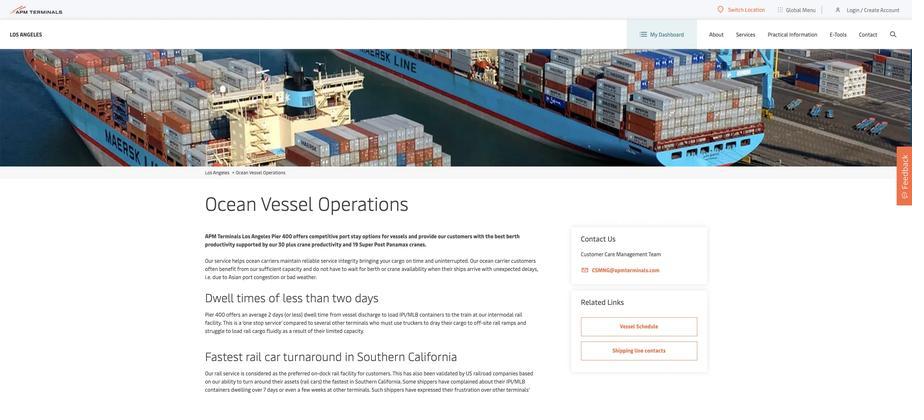 Task type: vqa. For each thing, say whether or not it's contained in the screenshot.
Type your IDs here or use Ctrl+V to paste multiple IDs
no



Task type: locate. For each thing, give the bounding box(es) containing it.
2 over from the left
[[481, 386, 491, 394]]

have
[[330, 265, 341, 273], [438, 378, 449, 385], [405, 386, 416, 394]]

congestion
[[254, 274, 280, 281]]

csmng@apmterminals.com link
[[581, 266, 697, 275]]

los angeles pier 400 image
[[0, 49, 912, 167]]

cargo right your
[[392, 257, 405, 264]]

1 ocean from the left
[[246, 257, 260, 264]]

offers left an
[[226, 311, 241, 318]]

cargo down train
[[454, 319, 467, 327]]

switch location button
[[718, 6, 765, 13]]

>
[[232, 170, 234, 176]]

management
[[616, 251, 648, 258]]

1 vertical spatial from
[[330, 311, 341, 318]]

0 horizontal spatial 400
[[215, 311, 225, 318]]

in up facility
[[345, 348, 354, 364]]

0 horizontal spatial shippers
[[384, 386, 404, 394]]

other up limited
[[332, 319, 345, 327]]

2 horizontal spatial cargo
[[454, 319, 467, 327]]

0 horizontal spatial load
[[232, 328, 242, 335]]

0 horizontal spatial have
[[330, 265, 341, 273]]

1 vertical spatial ocean
[[205, 190, 257, 216]]

in down facility
[[350, 378, 354, 385]]

has
[[403, 370, 412, 377]]

contacts
[[645, 347, 666, 354]]

1 vertical spatial days
[[273, 311, 283, 318]]

0 horizontal spatial is
[[234, 319, 237, 327]]

2 horizontal spatial angeles
[[251, 233, 270, 240]]

have inside our service helps ocean carriers maintain reliable service integrity bringing your cargo on time and uninterrupted. our ocean carrier customers often benefit from our sufficient capacity and do not have to wait for berth or crane availability when their ships arrive with unexpected delays, i.e. due to asian port congestion or bad weather.
[[330, 265, 341, 273]]

1 horizontal spatial pier
[[272, 233, 281, 240]]

0 horizontal spatial pier
[[205, 311, 214, 318]]

0 vertical spatial port
[[339, 233, 350, 240]]

1 horizontal spatial ocean
[[480, 257, 494, 264]]

their
[[442, 265, 453, 273], [441, 319, 452, 327], [314, 328, 325, 335], [272, 378, 283, 385], [494, 378, 505, 385], [442, 386, 453, 394]]

pier inside apm terminals los angeles pier 400 offers competitive port stay options for vessels and provide our customers with the best berth productivity supported by our 30 plus crane productivity and 19 super post panamax cranes.
[[272, 233, 281, 240]]

1 vertical spatial offers
[[226, 311, 241, 318]]

benefit
[[219, 265, 236, 273]]

0 horizontal spatial productivity
[[205, 241, 235, 248]]

who
[[370, 319, 379, 327]]

of
[[269, 290, 280, 306], [308, 328, 313, 335]]

have right not at the left of the page
[[330, 265, 341, 273]]

on up availability
[[406, 257, 412, 264]]

and
[[409, 233, 417, 240], [343, 241, 352, 248], [425, 257, 434, 264], [303, 265, 312, 273], [518, 319, 526, 327]]

by
[[262, 241, 268, 248], [459, 370, 465, 377]]

the
[[485, 233, 494, 240], [452, 311, 460, 318], [279, 370, 287, 377], [323, 378, 331, 385]]

1 vertical spatial ipi/mlb
[[506, 378, 525, 385]]

schedule
[[636, 323, 658, 330]]

1 vertical spatial berth
[[367, 265, 380, 273]]

vessel inside 'link'
[[620, 323, 635, 330]]

pier inside pier 400 offers an average 2 days (or less) dwell time from vessel discharge to load ipi/mlb containers to the train at our intermodal rail facility. this is a 'one stop service' compared to several other terminals who must use truckers to dray their cargo to off-site rail ramps and struggle to load rail cargo fluidly as a result of their limited capacity.
[[205, 311, 214, 318]]

pier up 30
[[272, 233, 281, 240]]

2 ocean from the left
[[480, 257, 494, 264]]

ipi/mlb inside our rail service is considered as the preferred on-dock rail facility for customers. this has also been validated by us railroad companies based on our ability to turn around their assets (rail cars) the fastest in southern california. some shippers have complained about their ipi/mlb containers dwelling over 7 days or even a few weeks at other terminals. such shippers have expressed their frustration over other terminal
[[506, 378, 525, 385]]

1 horizontal spatial port
[[339, 233, 350, 240]]

0 vertical spatial 400
[[282, 233, 292, 240]]

los for los angeles > ocean vessel operations
[[205, 170, 212, 176]]

productivity down competitive
[[312, 241, 342, 248]]

1 horizontal spatial this
[[393, 370, 402, 377]]

2 vertical spatial a
[[298, 386, 300, 394]]

dwelling
[[231, 386, 251, 394]]

1 vertical spatial by
[[459, 370, 465, 377]]

the left train
[[452, 311, 460, 318]]

service'
[[265, 319, 282, 327]]

days inside pier 400 offers an average 2 days (or less) dwell time from vessel discharge to load ipi/mlb containers to the train at our intermodal rail facility. this is a 'one stop service' compared to several other terminals who must use truckers to dray their cargo to off-site rail ramps and struggle to load rail cargo fluidly as a result of their limited capacity.
[[273, 311, 283, 318]]

0 vertical spatial berth
[[506, 233, 520, 240]]

from
[[237, 265, 249, 273], [330, 311, 341, 318]]

1 horizontal spatial containers
[[420, 311, 444, 318]]

maintain
[[280, 257, 301, 264]]

0 horizontal spatial los angeles link
[[10, 30, 42, 38]]

us
[[466, 370, 472, 377]]

for up post at the left of the page
[[382, 233, 389, 240]]

2 vertical spatial days
[[267, 386, 278, 394]]

port inside our service helps ocean carriers maintain reliable service integrity bringing your cargo on time and uninterrupted. our ocean carrier customers often benefit from our sufficient capacity and do not have to wait for berth or crane availability when their ships arrive with unexpected delays, i.e. due to asian port congestion or bad weather.
[[243, 274, 253, 281]]

2 horizontal spatial los
[[242, 233, 250, 240]]

0 horizontal spatial at
[[327, 386, 332, 394]]

from down helps
[[237, 265, 249, 273]]

this inside pier 400 offers an average 2 days (or less) dwell time from vessel discharge to load ipi/mlb containers to the train at our intermodal rail facility. this is a 'one stop service' compared to several other terminals who must use truckers to dray their cargo to off-site rail ramps and struggle to load rail cargo fluidly as a result of their limited capacity.
[[223, 319, 233, 327]]

ocean right helps
[[246, 257, 260, 264]]

0 vertical spatial customers
[[447, 233, 472, 240]]

ipi/mlb down companies
[[506, 378, 525, 385]]

productivity down terminals
[[205, 241, 235, 248]]

of inside pier 400 offers an average 2 days (or less) dwell time from vessel discharge to load ipi/mlb containers to the train at our intermodal rail facility. this is a 'one stop service' compared to several other terminals who must use truckers to dray their cargo to off-site rail ramps and struggle to load rail cargo fluidly as a result of their limited capacity.
[[308, 328, 313, 335]]

have down validated
[[438, 378, 449, 385]]

vessels
[[390, 233, 407, 240]]

a left 'one
[[239, 319, 241, 327]]

carrier
[[495, 257, 510, 264]]

0 horizontal spatial port
[[243, 274, 253, 281]]

rail up ramps
[[515, 311, 522, 318]]

as inside pier 400 offers an average 2 days (or less) dwell time from vessel discharge to load ipi/mlb containers to the train at our intermodal rail facility. this is a 'one stop service' compared to several other terminals who must use truckers to dray their cargo to off-site rail ramps and struggle to load rail cargo fluidly as a result of their limited capacity.
[[283, 328, 288, 335]]

tools
[[835, 31, 847, 38]]

2 vertical spatial for
[[358, 370, 365, 377]]

with left best
[[473, 233, 484, 240]]

on left ability
[[205, 378, 211, 385]]

days right 7
[[267, 386, 278, 394]]

1 horizontal spatial time
[[413, 257, 424, 264]]

and right ramps
[[518, 319, 526, 327]]

our left ability
[[212, 378, 220, 385]]

their down the uninterrupted. in the bottom of the page
[[442, 265, 453, 273]]

2 vertical spatial or
[[279, 386, 284, 394]]

their left the assets
[[272, 378, 283, 385]]

my
[[650, 31, 658, 38]]

1 vertical spatial for
[[359, 265, 366, 273]]

los inside apm terminals los angeles pier 400 offers competitive port stay options for vessels and provide our customers with the best berth productivity supported by our 30 plus crane productivity and 19 super post panamax cranes.
[[242, 233, 250, 240]]

shipping line contacts
[[613, 347, 666, 354]]

operations
[[263, 170, 286, 176], [318, 190, 409, 216]]

the up the assets
[[279, 370, 287, 377]]

feedback
[[900, 155, 910, 189]]

our up congestion
[[250, 265, 258, 273]]

1 horizontal spatial los
[[205, 170, 212, 176]]

ocean vessel operations
[[205, 190, 409, 216]]

0 vertical spatial angeles
[[20, 31, 42, 38]]

time up availability
[[413, 257, 424, 264]]

1 horizontal spatial load
[[388, 311, 398, 318]]

to left train
[[446, 311, 451, 318]]

for
[[382, 233, 389, 240], [359, 265, 366, 273], [358, 370, 365, 377]]

terminals
[[218, 233, 241, 240]]

our up off-
[[479, 311, 487, 318]]

expressed
[[418, 386, 441, 394]]

some
[[403, 378, 416, 385]]

of up 2
[[269, 290, 280, 306]]

your
[[380, 257, 390, 264]]

intermodal
[[488, 311, 514, 318]]

contact down login / create account link
[[859, 31, 878, 38]]

0 vertical spatial load
[[388, 311, 398, 318]]

i.e.
[[205, 274, 211, 281]]

the left best
[[485, 233, 494, 240]]

related
[[581, 297, 606, 307]]

ocean down >
[[205, 190, 257, 216]]

1 vertical spatial is
[[241, 370, 244, 377]]

customers.
[[366, 370, 392, 377]]

1 horizontal spatial have
[[405, 386, 416, 394]]

0 vertical spatial have
[[330, 265, 341, 273]]

angeles for los angeles > ocean vessel operations
[[213, 170, 229, 176]]

service inside our rail service is considered as the preferred on-dock rail facility for customers. this has also been validated by us railroad companies based on our ability to turn around their assets (rail cars) the fastest in southern california. some shippers have complained about their ipi/mlb containers dwelling over 7 days or even a few weeks at other terminals. such shippers have expressed their frustration over other terminal
[[223, 370, 240, 377]]

a left few
[[298, 386, 300, 394]]

port inside apm terminals los angeles pier 400 offers competitive port stay options for vessels and provide our customers with the best berth productivity supported by our 30 plus crane productivity and 19 super post panamax cranes.
[[339, 233, 350, 240]]

0 vertical spatial southern
[[357, 348, 405, 364]]

to right struggle on the left bottom
[[226, 328, 231, 335]]

over down about
[[481, 386, 491, 394]]

switch location
[[728, 6, 765, 13]]

2 vertical spatial cargo
[[252, 328, 265, 335]]

crane down your
[[387, 265, 400, 273]]

1 horizontal spatial customers
[[511, 257, 536, 264]]

or inside our rail service is considered as the preferred on-dock rail facility for customers. this has also been validated by us railroad companies based on our ability to turn around their assets (rail cars) the fastest in southern california. some shippers have complained about their ipi/mlb containers dwelling over 7 days or even a few weeks at other terminals. such shippers have expressed their frustration over other terminal
[[279, 386, 284, 394]]

containers up "dray"
[[420, 311, 444, 318]]

super
[[359, 241, 373, 248]]

0 vertical spatial time
[[413, 257, 424, 264]]

1 vertical spatial cargo
[[454, 319, 467, 327]]

1 vertical spatial angeles
[[213, 170, 229, 176]]

1 vertical spatial time
[[318, 311, 329, 318]]

0 vertical spatial operations
[[263, 170, 286, 176]]

1 vertical spatial with
[[482, 265, 492, 273]]

1 horizontal spatial contact
[[859, 31, 878, 38]]

time inside our service helps ocean carriers maintain reliable service integrity bringing your cargo on time and uninterrupted. our ocean carrier customers often benefit from our sufficient capacity and do not have to wait for berth or crane availability when their ships arrive with unexpected delays, i.e. due to asian port congestion or bad weather.
[[413, 257, 424, 264]]

days for two
[[355, 290, 379, 306]]

shippers
[[417, 378, 437, 385], [384, 386, 404, 394]]

0 vertical spatial at
[[473, 311, 478, 318]]

service up ability
[[223, 370, 240, 377]]

around
[[254, 378, 271, 385]]

preferred
[[288, 370, 310, 377]]

based
[[519, 370, 533, 377]]

our inside our rail service is considered as the preferred on-dock rail facility for customers. this has also been validated by us railroad companies based on our ability to turn around their assets (rail cars) the fastest in southern california. some shippers have complained about their ipi/mlb containers dwelling over 7 days or even a few weeks at other terminals. such shippers have expressed their frustration over other terminal
[[205, 370, 213, 377]]

1 horizontal spatial los angeles link
[[205, 170, 229, 176]]

days up discharge
[[355, 290, 379, 306]]

complained
[[451, 378, 478, 385]]

customers up delays,
[[511, 257, 536, 264]]

companies
[[493, 370, 518, 377]]

as right fluidly
[[283, 328, 288, 335]]

this left has
[[393, 370, 402, 377]]

to left wait
[[342, 265, 347, 273]]

southern up terminals.
[[355, 378, 377, 385]]

do
[[313, 265, 319, 273]]

southern up customers.
[[357, 348, 405, 364]]

their down several
[[314, 328, 325, 335]]

service up not at the left of the page
[[321, 257, 337, 264]]

as right considered
[[273, 370, 278, 377]]

ocean right >
[[236, 170, 248, 176]]

load down 'one
[[232, 328, 242, 335]]

than
[[306, 290, 329, 306]]

our inside our service helps ocean carriers maintain reliable service integrity bringing your cargo on time and uninterrupted. our ocean carrier customers often benefit from our sufficient capacity and do not have to wait for berth or crane availability when their ships arrive with unexpected delays, i.e. due to asian port congestion or bad weather.
[[250, 265, 258, 273]]

pier up "facility."
[[205, 311, 214, 318]]

customers up the uninterrupted. in the bottom of the page
[[447, 233, 472, 240]]

our up often
[[205, 257, 213, 264]]

1 vertical spatial operations
[[318, 190, 409, 216]]

1 horizontal spatial 400
[[282, 233, 292, 240]]

with right arrive
[[482, 265, 492, 273]]

with
[[473, 233, 484, 240], [482, 265, 492, 273]]

terminals.
[[347, 386, 370, 394]]

reliable
[[302, 257, 320, 264]]

1 horizontal spatial angeles
[[213, 170, 229, 176]]

must
[[381, 319, 393, 327]]

0 horizontal spatial offers
[[226, 311, 241, 318]]

a left result
[[289, 328, 292, 335]]

0 vertical spatial pier
[[272, 233, 281, 240]]

by left 30
[[262, 241, 268, 248]]

berth right best
[[506, 233, 520, 240]]

over left 7
[[252, 386, 262, 394]]

0 vertical spatial on
[[406, 257, 412, 264]]

los
[[10, 31, 19, 38], [205, 170, 212, 176], [242, 233, 250, 240]]

0 horizontal spatial angeles
[[20, 31, 42, 38]]

angeles
[[20, 31, 42, 38], [213, 170, 229, 176], [251, 233, 270, 240]]

have down some
[[405, 386, 416, 394]]

arrive
[[467, 265, 481, 273]]

1 horizontal spatial on
[[406, 257, 412, 264]]

2 horizontal spatial have
[[438, 378, 449, 385]]

0 vertical spatial for
[[382, 233, 389, 240]]

0 horizontal spatial los
[[10, 31, 19, 38]]

0 horizontal spatial over
[[252, 386, 262, 394]]

0 horizontal spatial operations
[[263, 170, 286, 176]]

2 vertical spatial los
[[242, 233, 250, 240]]

offers inside apm terminals los angeles pier 400 offers competitive port stay options for vessels and provide our customers with the best berth productivity supported by our 30 plus crane productivity and 19 super post panamax cranes.
[[293, 233, 308, 240]]

or down your
[[381, 265, 386, 273]]

1 horizontal spatial productivity
[[312, 241, 342, 248]]

fastest
[[205, 348, 243, 364]]

0 vertical spatial days
[[355, 290, 379, 306]]

1 vertical spatial on
[[205, 378, 211, 385]]

time up several
[[318, 311, 329, 318]]

rail up fastest
[[332, 370, 339, 377]]

when
[[428, 265, 441, 273]]

ocean up arrive
[[480, 257, 494, 264]]

0 vertical spatial from
[[237, 265, 249, 273]]

1 vertical spatial this
[[393, 370, 402, 377]]

over
[[252, 386, 262, 394], [481, 386, 491, 394]]

on inside our rail service is considered as the preferred on-dock rail facility for customers. this has also been validated by us railroad companies based on our ability to turn around their assets (rail cars) the fastest in southern california. some shippers have complained about their ipi/mlb containers dwelling over 7 days or even a few weeks at other terminals. such shippers have expressed their frustration over other terminal
[[205, 378, 211, 385]]

1 horizontal spatial cargo
[[392, 257, 405, 264]]

0 vertical spatial offers
[[293, 233, 308, 240]]

1 vertical spatial in
[[350, 378, 354, 385]]

0 horizontal spatial this
[[223, 319, 233, 327]]

other inside pier 400 offers an average 2 days (or less) dwell time from vessel discharge to load ipi/mlb containers to the train at our intermodal rail facility. this is a 'one stop service' compared to several other terminals who must use truckers to dray their cargo to off-site rail ramps and struggle to load rail cargo fluidly as a result of their limited capacity.
[[332, 319, 345, 327]]

capacity.
[[344, 328, 364, 335]]

in inside our rail service is considered as the preferred on-dock rail facility for customers. this has also been validated by us railroad companies based on our ability to turn around their assets (rail cars) the fastest in southern california. some shippers have complained about their ipi/mlb containers dwelling over 7 days or even a few weeks at other terminals. such shippers have expressed their frustration over other terminal
[[350, 378, 354, 385]]

cargo down stop
[[252, 328, 265, 335]]

400 up plus
[[282, 233, 292, 240]]

berth
[[506, 233, 520, 240], [367, 265, 380, 273]]

0 vertical spatial containers
[[420, 311, 444, 318]]

1 horizontal spatial crane
[[387, 265, 400, 273]]

400 inside apm terminals los angeles pier 400 offers competitive port stay options for vessels and provide our customers with the best berth productivity supported by our 30 plus crane productivity and 19 super post panamax cranes.
[[282, 233, 292, 240]]

also
[[413, 370, 423, 377]]

2
[[268, 311, 271, 318]]

0 vertical spatial this
[[223, 319, 233, 327]]

validated
[[436, 370, 458, 377]]

apm
[[205, 233, 217, 240]]

considered
[[246, 370, 271, 377]]

contact up customer
[[581, 234, 606, 244]]

to left "dray"
[[424, 319, 429, 327]]

southern
[[357, 348, 405, 364], [355, 378, 377, 385]]

1 productivity from the left
[[205, 241, 235, 248]]

is left 'one
[[234, 319, 237, 327]]

1 vertical spatial port
[[243, 274, 253, 281]]

feedback button
[[897, 147, 912, 205]]

for right wait
[[359, 265, 366, 273]]

carriers
[[261, 257, 279, 264]]

team
[[649, 251, 661, 258]]

at right weeks at the left
[[327, 386, 332, 394]]

1 horizontal spatial at
[[473, 311, 478, 318]]

400 up "facility."
[[215, 311, 225, 318]]

frustration
[[455, 386, 480, 394]]

0 vertical spatial a
[[239, 319, 241, 327]]

0 vertical spatial cargo
[[392, 257, 405, 264]]

this inside our rail service is considered as the preferred on-dock rail facility for customers. this has also been validated by us railroad companies based on our ability to turn around their assets (rail cars) the fastest in southern california. some shippers have complained about their ipi/mlb containers dwelling over 7 days or even a few weeks at other terminals. such shippers have expressed their frustration over other terminal
[[393, 370, 402, 377]]

containers
[[420, 311, 444, 318], [205, 386, 230, 394]]

days right 2
[[273, 311, 283, 318]]

crane right plus
[[297, 241, 311, 248]]

0 vertical spatial ipi/mlb
[[400, 311, 418, 318]]

turn
[[243, 378, 253, 385]]

port right "asian"
[[243, 274, 253, 281]]

0 vertical spatial of
[[269, 290, 280, 306]]

30
[[278, 241, 285, 248]]

0 horizontal spatial ipi/mlb
[[400, 311, 418, 318]]

or left bad
[[281, 274, 286, 281]]

our
[[438, 233, 446, 240], [269, 241, 277, 248], [250, 265, 258, 273], [479, 311, 487, 318], [212, 378, 220, 385]]

with inside our service helps ocean carriers maintain reliable service integrity bringing your cargo on time and uninterrupted. our ocean carrier customers often benefit from our sufficient capacity and do not have to wait for berth or crane availability when their ships arrive with unexpected delays, i.e. due to asian port congestion or bad weather.
[[482, 265, 492, 273]]

and inside pier 400 offers an average 2 days (or less) dwell time from vessel discharge to load ipi/mlb containers to the train at our intermodal rail facility. this is a 'one stop service' compared to several other terminals who must use truckers to dray their cargo to off-site rail ramps and struggle to load rail cargo fluidly as a result of their limited capacity.
[[518, 319, 526, 327]]

shippers up expressed
[[417, 378, 437, 385]]

containers down ability
[[205, 386, 230, 394]]

our down fastest
[[205, 370, 213, 377]]

to right due
[[222, 274, 227, 281]]

links
[[608, 297, 624, 307]]

0 vertical spatial contact
[[859, 31, 878, 38]]

0 vertical spatial crane
[[297, 241, 311, 248]]

such
[[372, 386, 383, 394]]

best
[[495, 233, 505, 240]]

contact for contact
[[859, 31, 878, 38]]

and up when
[[425, 257, 434, 264]]

train
[[461, 311, 472, 318]]

other
[[332, 319, 345, 327], [333, 386, 346, 394], [493, 386, 505, 394]]

1 vertical spatial contact
[[581, 234, 606, 244]]

1 horizontal spatial over
[[481, 386, 491, 394]]

or left even on the left of the page
[[279, 386, 284, 394]]

1 vertical spatial have
[[438, 378, 449, 385]]

time inside pier 400 offers an average 2 days (or less) dwell time from vessel discharge to load ipi/mlb containers to the train at our intermodal rail facility. this is a 'one stop service' compared to several other terminals who must use truckers to dray their cargo to off-site rail ramps and struggle to load rail cargo fluidly as a result of their limited capacity.
[[318, 311, 329, 318]]

from inside pier 400 offers an average 2 days (or less) dwell time from vessel discharge to load ipi/mlb containers to the train at our intermodal rail facility. this is a 'one stop service' compared to several other terminals who must use truckers to dray their cargo to off-site rail ramps and struggle to load rail cargo fluidly as a result of their limited capacity.
[[330, 311, 341, 318]]

menu
[[803, 6, 816, 13]]

to up dwelling
[[237, 378, 242, 385]]

ipi/mlb inside pier 400 offers an average 2 days (or less) dwell time from vessel discharge to load ipi/mlb containers to the train at our intermodal rail facility. this is a 'one stop service' compared to several other terminals who must use truckers to dray their cargo to off-site rail ramps and struggle to load rail cargo fluidly as a result of their limited capacity.
[[400, 311, 418, 318]]



Task type: describe. For each thing, give the bounding box(es) containing it.
contact button
[[859, 20, 878, 49]]

weather.
[[297, 274, 317, 281]]

stay
[[351, 233, 361, 240]]

to left off-
[[468, 319, 473, 327]]

us
[[608, 234, 616, 244]]

400 inside pier 400 offers an average 2 days (or less) dwell time from vessel discharge to load ipi/mlb containers to the train at our intermodal rail facility. this is a 'one stop service' compared to several other terminals who must use truckers to dray their cargo to off-site rail ramps and struggle to load rail cargo fluidly as a result of their limited capacity.
[[215, 311, 225, 318]]

dock
[[319, 370, 331, 377]]

our for apm terminals los angeles pier 400 offers competitive port stay options for vessels and provide our customers with the best berth productivity supported by our 30 plus crane productivity and 19 super post panamax cranes.
[[205, 257, 213, 264]]

services button
[[736, 20, 756, 49]]

berth inside apm terminals los angeles pier 400 offers competitive port stay options for vessels and provide our customers with the best berth productivity supported by our 30 plus crane productivity and 19 super post panamax cranes.
[[506, 233, 520, 240]]

crane inside apm terminals los angeles pier 400 offers competitive port stay options for vessels and provide our customers with the best berth productivity supported by our 30 plus crane productivity and 19 super post panamax cranes.
[[297, 241, 311, 248]]

delays,
[[522, 265, 538, 273]]

is inside our rail service is considered as the preferred on-dock rail facility for customers. this has also been validated by us railroad companies based on our ability to turn around their assets (rail cars) the fastest in southern california. some shippers have complained about their ipi/mlb containers dwelling over 7 days or even a few weeks at other terminals. such shippers have expressed their frustration over other terminal
[[241, 370, 244, 377]]

customer care management team
[[581, 251, 661, 258]]

containers inside pier 400 offers an average 2 days (or less) dwell time from vessel discharge to load ipi/mlb containers to the train at our intermodal rail facility. this is a 'one stop service' compared to several other terminals who must use truckers to dray their cargo to off-site rail ramps and struggle to load rail cargo fluidly as a result of their limited capacity.
[[420, 311, 444, 318]]

our left 30
[[269, 241, 277, 248]]

truckers
[[403, 319, 423, 327]]

about
[[710, 31, 724, 38]]

a inside our rail service is considered as the preferred on-dock rail facility for customers. this has also been validated by us railroad companies based on our ability to turn around their assets (rail cars) the fastest in southern california. some shippers have complained about their ipi/mlb containers dwelling over 7 days or even a few weeks at other terminals. such shippers have expressed their frustration over other terminal
[[298, 386, 300, 394]]

shipping line contacts link
[[581, 342, 697, 361]]

practical
[[768, 31, 788, 38]]

0 horizontal spatial cargo
[[252, 328, 265, 335]]

availability
[[402, 265, 427, 273]]

login / create account link
[[835, 0, 900, 19]]

0 horizontal spatial a
[[239, 319, 241, 327]]

the inside pier 400 offers an average 2 days (or less) dwell time from vessel discharge to load ipi/mlb containers to the train at our intermodal rail facility. this is a 'one stop service' compared to several other terminals who must use truckers to dray their cargo to off-site rail ramps and struggle to load rail cargo fluidly as a result of their limited capacity.
[[452, 311, 460, 318]]

their right "dray"
[[441, 319, 452, 327]]

1 horizontal spatial operations
[[318, 190, 409, 216]]

about
[[479, 378, 493, 385]]

/
[[861, 6, 863, 13]]

california
[[408, 348, 457, 364]]

stop
[[253, 319, 264, 327]]

the down dock
[[323, 378, 331, 385]]

compared
[[283, 319, 307, 327]]

at inside pier 400 offers an average 2 days (or less) dwell time from vessel discharge to load ipi/mlb containers to the train at our intermodal rail facility. this is a 'one stop service' compared to several other terminals who must use truckers to dray their cargo to off-site rail ramps and struggle to load rail cargo fluidly as a result of their limited capacity.
[[473, 311, 478, 318]]

rail down intermodal
[[493, 319, 500, 327]]

by inside apm terminals los angeles pier 400 offers competitive port stay options for vessels and provide our customers with the best berth productivity supported by our 30 plus crane productivity and 19 super post panamax cranes.
[[262, 241, 268, 248]]

customers inside apm terminals los angeles pier 400 offers competitive port stay options for vessels and provide our customers with the best berth productivity supported by our 30 plus crane productivity and 19 super post panamax cranes.
[[447, 233, 472, 240]]

other down fastest
[[333, 386, 346, 394]]

cargo inside our service helps ocean carriers maintain reliable service integrity bringing your cargo on time and uninterrupted. our ocean carrier customers often benefit from our sufficient capacity and do not have to wait for berth or crane availability when their ships arrive with unexpected delays, i.e. due to asian port congestion or bad weather.
[[392, 257, 405, 264]]

(or
[[285, 311, 291, 318]]

location
[[745, 6, 765, 13]]

vessel schedule
[[620, 323, 658, 330]]

angeles for los angeles
[[20, 31, 42, 38]]

turnaround
[[283, 348, 342, 364]]

los angeles > ocean vessel operations
[[205, 170, 286, 176]]

information
[[790, 31, 818, 38]]

bad
[[287, 274, 296, 281]]

rail up considered
[[246, 348, 262, 364]]

contact for contact us
[[581, 234, 606, 244]]

for inside our rail service is considered as the preferred on-dock rail facility for customers. this has also been validated by us railroad companies based on our ability to turn around their assets (rail cars) the fastest in southern california. some shippers have complained about their ipi/mlb containers dwelling over 7 days or even a few weeks at other terminals. such shippers have expressed their frustration over other terminal
[[358, 370, 365, 377]]

containers inside our rail service is considered as the preferred on-dock rail facility for customers. this has also been validated by us railroad companies based on our ability to turn around their assets (rail cars) the fastest in southern california. some shippers have complained about their ipi/mlb containers dwelling over 7 days or even a few weeks at other terminals. such shippers have expressed their frustration over other terminal
[[205, 386, 230, 394]]

and up weather.
[[303, 265, 312, 273]]

for inside our service helps ocean carriers maintain reliable service integrity bringing your cargo on time and uninterrupted. our ocean carrier customers often benefit from our sufficient capacity and do not have to wait for berth or crane availability when their ships arrive with unexpected delays, i.e. due to asian port congestion or bad weather.
[[359, 265, 366, 273]]

asian
[[229, 274, 241, 281]]

apm terminals los angeles pier 400 offers competitive port stay options for vessels and provide our customers with the best berth productivity supported by our 30 plus crane productivity and 19 super post panamax cranes.
[[205, 233, 520, 248]]

our for fastest rail car turnaround in southern california
[[205, 370, 213, 377]]

0 vertical spatial ocean
[[236, 170, 248, 176]]

facility.
[[205, 319, 222, 327]]

days for 2
[[273, 311, 283, 318]]

not
[[320, 265, 328, 273]]

los angeles
[[10, 31, 42, 38]]

1 vertical spatial or
[[281, 274, 286, 281]]

csmng@apmterminals.com
[[592, 267, 660, 274]]

our inside pier 400 offers an average 2 days (or less) dwell time from vessel discharge to load ipi/mlb containers to the train at our intermodal rail facility. this is a 'one stop service' compared to several other terminals who must use truckers to dray their cargo to off-site rail ramps and struggle to load rail cargo fluidly as a result of their limited capacity.
[[479, 311, 487, 318]]

been
[[424, 370, 435, 377]]

less
[[283, 290, 303, 306]]

1 vertical spatial los angeles link
[[205, 170, 229, 176]]

1 vertical spatial a
[[289, 328, 292, 335]]

angeles inside apm terminals los angeles pier 400 offers competitive port stay options for vessels and provide our customers with the best berth productivity supported by our 30 plus crane productivity and 19 super post panamax cranes.
[[251, 233, 270, 240]]

offers inside pier 400 offers an average 2 days (or less) dwell time from vessel discharge to load ipi/mlb containers to the train at our intermodal rail facility. this is a 'one stop service' compared to several other terminals who must use truckers to dray their cargo to off-site rail ramps and struggle to load rail cargo fluidly as a result of their limited capacity.
[[226, 311, 241, 318]]

use
[[394, 319, 402, 327]]

ramps
[[502, 319, 516, 327]]

'one
[[242, 319, 252, 327]]

service up benefit
[[215, 257, 231, 264]]

as inside our rail service is considered as the preferred on-dock rail facility for customers. this has also been validated by us railroad companies based on our ability to turn around their assets (rail cars) the fastest in southern california. some shippers have complained about their ipi/mlb containers dwelling over 7 days or even a few weeks at other terminals. such shippers have expressed their frustration over other terminal
[[273, 370, 278, 377]]

other down about
[[493, 386, 505, 394]]

supported
[[236, 241, 261, 248]]

related links
[[581, 297, 624, 307]]

pier 400 offers an average 2 days (or less) dwell time from vessel discharge to load ipi/mlb containers to the train at our intermodal rail facility. this is a 'one stop service' compared to several other terminals who must use truckers to dray their cargo to off-site rail ramps and struggle to load rail cargo fluidly as a result of their limited capacity.
[[205, 311, 526, 335]]

even
[[285, 386, 296, 394]]

services
[[736, 31, 756, 38]]

1 vertical spatial load
[[232, 328, 242, 335]]

capacity
[[283, 265, 302, 273]]

global
[[786, 6, 801, 13]]

rail up ability
[[215, 370, 222, 377]]

their down companies
[[494, 378, 505, 385]]

to inside our rail service is considered as the preferred on-dock rail facility for customers. this has also been validated by us railroad companies based on our ability to turn around their assets (rail cars) the fastest in southern california. some shippers have complained about their ipi/mlb containers dwelling over 7 days or even a few weeks at other terminals. such shippers have expressed their frustration over other terminal
[[237, 378, 242, 385]]

to down the dwell
[[308, 319, 313, 327]]

berth inside our service helps ocean carriers maintain reliable service integrity bringing your cargo on time and uninterrupted. our ocean carrier customers often benefit from our sufficient capacity and do not have to wait for berth or crane availability when their ships arrive with unexpected delays, i.e. due to asian port congestion or bad weather.
[[367, 265, 380, 273]]

days inside our rail service is considered as the preferred on-dock rail facility for customers. this has also been validated by us railroad companies based on our ability to turn around their assets (rail cars) the fastest in southern california. some shippers have complained about their ipi/mlb containers dwelling over 7 days or even a few weeks at other terminals. such shippers have expressed their frustration over other terminal
[[267, 386, 278, 394]]

1 over from the left
[[252, 386, 262, 394]]

1 vertical spatial shippers
[[384, 386, 404, 394]]

our right provide
[[438, 233, 446, 240]]

19
[[353, 241, 358, 248]]

vessel schedule link
[[581, 318, 697, 337]]

1 vertical spatial vessel
[[261, 190, 313, 216]]

on inside our service helps ocean carriers maintain reliable service integrity bringing your cargo on time and uninterrupted. our ocean carrier customers often benefit from our sufficient capacity and do not have to wait for berth or crane availability when their ships arrive with unexpected delays, i.e. due to asian port congestion or bad weather.
[[406, 257, 412, 264]]

from inside our service helps ocean carriers maintain reliable service integrity bringing your cargo on time and uninterrupted. our ocean carrier customers often benefit from our sufficient capacity and do not have to wait for berth or crane availability when their ships arrive with unexpected delays, i.e. due to asian port congestion or bad weather.
[[237, 265, 249, 273]]

account
[[881, 6, 900, 13]]

0 vertical spatial shippers
[[417, 378, 437, 385]]

southern inside our rail service is considered as the preferred on-dock rail facility for customers. this has also been validated by us railroad companies based on our ability to turn around their assets (rail cars) the fastest in southern california. some shippers have complained about their ipi/mlb containers dwelling over 7 days or even a few weeks at other terminals. such shippers have expressed their frustration over other terminal
[[355, 378, 377, 385]]

e-tools
[[830, 31, 847, 38]]

at inside our rail service is considered as the preferred on-dock rail facility for customers. this has also been validated by us railroad companies based on our ability to turn around their assets (rail cars) the fastest in southern california. some shippers have complained about their ipi/mlb containers dwelling over 7 days or even a few weeks at other terminals. such shippers have expressed their frustration over other terminal
[[327, 386, 332, 394]]

plus
[[286, 241, 296, 248]]

fastest rail car turnaround in southern california
[[205, 348, 457, 364]]

their inside our service helps ocean carriers maintain reliable service integrity bringing your cargo on time and uninterrupted. our ocean carrier customers often benefit from our sufficient capacity and do not have to wait for berth or crane availability when their ships arrive with unexpected delays, i.e. due to asian port congestion or bad weather.
[[442, 265, 453, 273]]

dwell times of less than two days
[[205, 290, 379, 306]]

0 horizontal spatial of
[[269, 290, 280, 306]]

two
[[332, 290, 352, 306]]

my dashboard button
[[640, 20, 684, 49]]

facility
[[341, 370, 356, 377]]

switch
[[728, 6, 744, 13]]

e-
[[830, 31, 835, 38]]

helps
[[232, 257, 245, 264]]

login
[[847, 6, 860, 13]]

their down validated
[[442, 386, 453, 394]]

less)
[[292, 311, 303, 318]]

line
[[635, 347, 644, 354]]

average
[[249, 311, 267, 318]]

practical information button
[[768, 20, 818, 49]]

ships
[[454, 265, 466, 273]]

rail down 'one
[[244, 328, 251, 335]]

2 productivity from the left
[[312, 241, 342, 248]]

crane inside our service helps ocean carriers maintain reliable service integrity bringing your cargo on time and uninterrupted. our ocean carrier customers often benefit from our sufficient capacity and do not have to wait for berth or crane availability when their ships arrive with unexpected delays, i.e. due to asian port congestion or bad weather.
[[387, 265, 400, 273]]

struggle
[[205, 328, 225, 335]]

and left "19"
[[343, 241, 352, 248]]

0 vertical spatial vessel
[[249, 170, 262, 176]]

our inside our rail service is considered as the preferred on-dock rail facility for customers. this has also been validated by us railroad companies based on our ability to turn around their assets (rail cars) the fastest in southern california. some shippers have complained about their ipi/mlb containers dwelling over 7 days or even a few weeks at other terminals. such shippers have expressed their frustration over other terminal
[[212, 378, 220, 385]]

our up arrive
[[470, 257, 478, 264]]

global menu
[[786, 6, 816, 13]]

and up cranes.
[[409, 233, 417, 240]]

7
[[263, 386, 266, 394]]

times
[[237, 290, 266, 306]]

with inside apm terminals los angeles pier 400 offers competitive port stay options for vessels and provide our customers with the best berth productivity supported by our 30 plus crane productivity and 19 super post panamax cranes.
[[473, 233, 484, 240]]

los for los angeles
[[10, 31, 19, 38]]

often
[[205, 265, 218, 273]]

about button
[[710, 20, 724, 49]]

our rail service is considered as the preferred on-dock rail facility for customers. this has also been validated by us railroad companies based on our ability to turn around their assets (rail cars) the fastest in southern california. some shippers have complained about their ipi/mlb containers dwelling over 7 days or even a few weeks at other terminals. such shippers have expressed their frustration over other terminal
[[205, 370, 533, 395]]

global menu button
[[772, 0, 823, 19]]

customer
[[581, 251, 604, 258]]

by inside our rail service is considered as the preferred on-dock rail facility for customers. this has also been validated by us railroad companies based on our ability to turn around their assets (rail cars) the fastest in southern california. some shippers have complained about their ipi/mlb containers dwelling over 7 days or even a few weeks at other terminals. such shippers have expressed their frustration over other terminal
[[459, 370, 465, 377]]

dwell
[[205, 290, 234, 306]]

2 vertical spatial have
[[405, 386, 416, 394]]

due
[[213, 274, 221, 281]]

the inside apm terminals los angeles pier 400 offers competitive port stay options for vessels and provide our customers with the best berth productivity supported by our 30 plus crane productivity and 19 super post panamax cranes.
[[485, 233, 494, 240]]

customers inside our service helps ocean carriers maintain reliable service integrity bringing your cargo on time and uninterrupted. our ocean carrier customers often benefit from our sufficient capacity and do not have to wait for berth or crane availability when their ships arrive with unexpected delays, i.e. due to asian port congestion or bad weather.
[[511, 257, 536, 264]]

is inside pier 400 offers an average 2 days (or less) dwell time from vessel discharge to load ipi/mlb containers to the train at our intermodal rail facility. this is a 'one stop service' compared to several other terminals who must use truckers to dray their cargo to off-site rail ramps and struggle to load rail cargo fluidly as a result of their limited capacity.
[[234, 319, 237, 327]]

0 vertical spatial or
[[381, 265, 386, 273]]

for inside apm terminals los angeles pier 400 offers competitive port stay options for vessels and provide our customers with the best berth productivity supported by our 30 plus crane productivity and 19 super post panamax cranes.
[[382, 233, 389, 240]]

0 vertical spatial los angeles link
[[10, 30, 42, 38]]

railroad
[[474, 370, 492, 377]]

sufficient
[[259, 265, 281, 273]]

to up must
[[382, 311, 387, 318]]

0 vertical spatial in
[[345, 348, 354, 364]]



